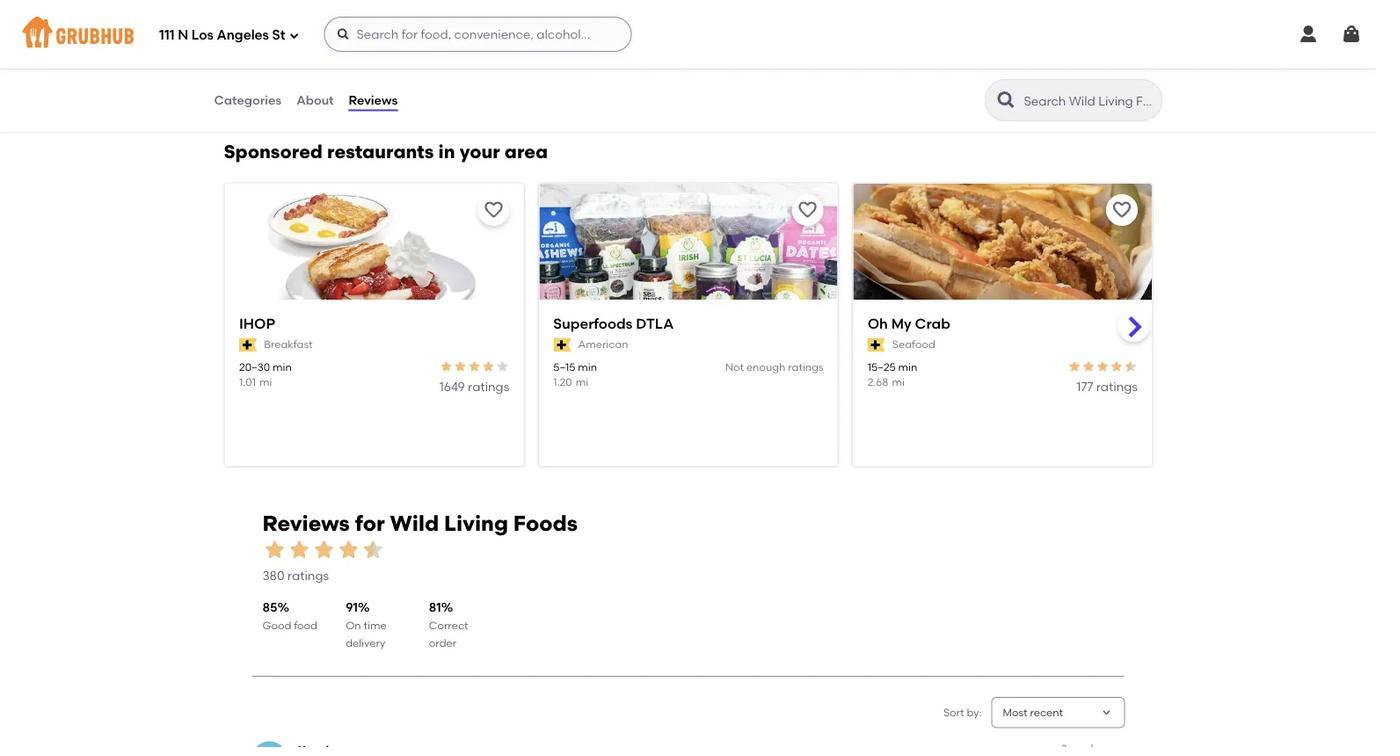 Task type: describe. For each thing, give the bounding box(es) containing it.
5–15
[[553, 361, 575, 374]]

min for ihop
[[272, 361, 291, 374]]

sort by:
[[944, 707, 982, 719]]

oh
[[867, 316, 888, 333]]

85 good food
[[262, 600, 317, 632]]

your
[[460, 141, 500, 164]]

min for superfoods dtla
[[578, 361, 597, 374]]

main navigation navigation
[[0, 0, 1376, 69]]

15–25
[[867, 361, 895, 374]]

81
[[429, 600, 441, 615]]

about button
[[296, 69, 335, 132]]

not
[[725, 361, 744, 374]]

save this restaurant image for oh
[[1111, 200, 1132, 221]]

reviews for reviews
[[349, 93, 398, 108]]

crab
[[915, 316, 950, 333]]

about
[[296, 93, 334, 108]]

380 ratings
[[262, 569, 329, 584]]

breakfast
[[264, 339, 312, 351]]

superfoods dtla logo image
[[539, 184, 837, 332]]

oh my crab
[[867, 316, 950, 333]]

177
[[1076, 380, 1093, 395]]

subscription pass image for oh my crab
[[867, 338, 885, 352]]

most recent
[[1003, 707, 1063, 719]]

area
[[505, 141, 548, 164]]

oh my crab logo image
[[853, 184, 1152, 332]]

n
[[178, 27, 188, 43]]

sponsored restaurants in your area
[[224, 141, 548, 164]]

time
[[364, 620, 387, 632]]

search icon image
[[996, 90, 1017, 111]]

categories button
[[213, 69, 282, 132]]

save this restaurant button for superfoods
[[792, 195, 823, 227]]

save this restaurant button for oh
[[1106, 195, 1137, 227]]

oh my crab link
[[867, 314, 1137, 334]]

mi for superfoods dtla
[[575, 376, 588, 389]]

st
[[272, 27, 285, 43]]

Search for food, convenience, alcohol... search field
[[324, 17, 632, 52]]

1 save this restaurant image from the left
[[483, 200, 504, 221]]

111 n los angeles st
[[159, 27, 285, 43]]

85
[[262, 600, 277, 615]]

ratings for 380 ratings
[[287, 569, 329, 584]]

ihop logo image
[[225, 184, 523, 332]]

delivery
[[346, 637, 385, 650]]

Search Wild Living Foods search field
[[1022, 92, 1157, 109]]

living
[[444, 511, 508, 537]]

mi for oh my crab
[[892, 376, 904, 389]]

20–30 min 1.01 mi
[[239, 361, 291, 389]]

15–25 min 2.68 mi
[[867, 361, 917, 389]]

Sort by: field
[[1003, 706, 1063, 721]]

superfoods dtla
[[553, 316, 673, 333]]

recent
[[1030, 707, 1063, 719]]

save this restaurant image for superfoods
[[797, 200, 818, 221]]

categories
[[214, 93, 282, 108]]

good
[[262, 620, 291, 632]]

dtla
[[636, 316, 673, 333]]

1.01
[[239, 376, 255, 389]]



Task type: vqa. For each thing, say whether or not it's contained in the screenshot.
the order
yes



Task type: locate. For each thing, give the bounding box(es) containing it.
1 horizontal spatial save this restaurant button
[[792, 195, 823, 227]]

1 vertical spatial reviews
[[262, 511, 350, 537]]

1 min from the left
[[272, 361, 291, 374]]

0 horizontal spatial mi
[[259, 376, 272, 389]]

3 mi from the left
[[892, 376, 904, 389]]

ratings for 1649 ratings
[[467, 380, 509, 395]]

ratings right 1649
[[467, 380, 509, 395]]

mi inside 5–15 min 1.20 mi
[[575, 376, 588, 389]]

sponsored
[[224, 141, 323, 164]]

2 horizontal spatial save this restaurant button
[[1106, 195, 1137, 227]]

1 horizontal spatial save this restaurant image
[[797, 200, 818, 221]]

mi right 1.20
[[575, 376, 588, 389]]

1.20
[[553, 376, 572, 389]]

most
[[1003, 707, 1028, 719]]

91 on time delivery
[[346, 600, 387, 650]]

save this restaurant button
[[477, 195, 509, 227], [792, 195, 823, 227], [1106, 195, 1137, 227]]

reviews button
[[348, 69, 399, 132]]

restaurants
[[327, 141, 434, 164]]

2.68
[[867, 376, 888, 389]]

caret down icon image
[[1100, 706, 1114, 721]]

0 vertical spatial reviews
[[349, 93, 398, 108]]

correct
[[429, 620, 468, 632]]

min inside 5–15 min 1.20 mi
[[578, 361, 597, 374]]

1649 ratings
[[439, 380, 509, 395]]

subscription pass image
[[239, 338, 257, 352], [553, 338, 571, 352], [867, 338, 885, 352]]

1 save this restaurant button from the left
[[477, 195, 509, 227]]

superfoods dtla link
[[553, 314, 823, 334]]

2 save this restaurant button from the left
[[792, 195, 823, 227]]

save this restaurant image
[[483, 200, 504, 221], [797, 200, 818, 221], [1111, 200, 1132, 221]]

min down breakfast
[[272, 361, 291, 374]]

2 horizontal spatial mi
[[892, 376, 904, 389]]

1 mi from the left
[[259, 376, 272, 389]]

ihop link
[[239, 314, 509, 334]]

superfoods
[[553, 316, 632, 333]]

not enough ratings
[[725, 361, 823, 374]]

2 horizontal spatial min
[[898, 361, 917, 374]]

1 horizontal spatial min
[[578, 361, 597, 374]]

2 mi from the left
[[575, 376, 588, 389]]

91
[[346, 600, 358, 615]]

order
[[429, 637, 457, 650]]

min inside 20–30 min 1.01 mi
[[272, 361, 291, 374]]

reviews for wild living foods
[[262, 511, 578, 537]]

20–30
[[239, 361, 270, 374]]

2 horizontal spatial subscription pass image
[[867, 338, 885, 352]]

2 subscription pass image from the left
[[553, 338, 571, 352]]

380
[[262, 569, 284, 584]]

111
[[159, 27, 175, 43]]

angeles
[[217, 27, 269, 43]]

mi
[[259, 376, 272, 389], [575, 376, 588, 389], [892, 376, 904, 389]]

on
[[346, 620, 361, 632]]

ihop
[[239, 316, 275, 333]]

in
[[438, 141, 455, 164]]

food
[[294, 620, 317, 632]]

3 save this restaurant image from the left
[[1111, 200, 1132, 221]]

2 horizontal spatial save this restaurant image
[[1111, 200, 1132, 221]]

subscription pass image for superfoods dtla
[[553, 338, 571, 352]]

0 horizontal spatial save this restaurant button
[[477, 195, 509, 227]]

los
[[192, 27, 214, 43]]

2 min from the left
[[578, 361, 597, 374]]

min down seafood
[[898, 361, 917, 374]]

min right 5–15
[[578, 361, 597, 374]]

81 correct order
[[429, 600, 468, 650]]

ratings right enough
[[788, 361, 823, 374]]

ratings
[[788, 361, 823, 374], [467, 380, 509, 395], [1096, 380, 1137, 395], [287, 569, 329, 584]]

0 horizontal spatial subscription pass image
[[239, 338, 257, 352]]

1 horizontal spatial subscription pass image
[[553, 338, 571, 352]]

for
[[355, 511, 385, 537]]

ratings for 177 ratings
[[1096, 380, 1137, 395]]

min
[[272, 361, 291, 374], [578, 361, 597, 374], [898, 361, 917, 374]]

mi inside 15–25 min 2.68 mi
[[892, 376, 904, 389]]

1 horizontal spatial mi
[[575, 376, 588, 389]]

5–15 min 1.20 mi
[[553, 361, 597, 389]]

min for oh my crab
[[898, 361, 917, 374]]

0 horizontal spatial min
[[272, 361, 291, 374]]

by:
[[967, 707, 982, 719]]

177 ratings
[[1076, 380, 1137, 395]]

3 subscription pass image from the left
[[867, 338, 885, 352]]

2 save this restaurant image from the left
[[797, 200, 818, 221]]

sort
[[944, 707, 964, 719]]

3 save this restaurant button from the left
[[1106, 195, 1137, 227]]

star icon image
[[439, 360, 453, 374], [453, 360, 467, 374], [467, 360, 481, 374], [481, 360, 495, 374], [495, 360, 509, 374], [1067, 360, 1081, 374], [1081, 360, 1095, 374], [1095, 360, 1109, 374], [1109, 360, 1123, 374], [1123, 360, 1137, 374], [1123, 360, 1137, 374], [262, 538, 287, 563], [287, 538, 312, 563], [312, 538, 336, 563], [336, 538, 361, 563], [361, 538, 386, 563], [361, 538, 386, 563]]

svg image
[[1298, 24, 1319, 45], [1341, 24, 1362, 45], [336, 27, 350, 41], [289, 30, 299, 41]]

3 min from the left
[[898, 361, 917, 374]]

my
[[891, 316, 911, 333]]

enough
[[746, 361, 785, 374]]

ratings right the 177
[[1096, 380, 1137, 395]]

american
[[578, 339, 628, 351]]

seafood
[[892, 339, 935, 351]]

subscription pass image for ihop
[[239, 338, 257, 352]]

0 horizontal spatial save this restaurant image
[[483, 200, 504, 221]]

foods
[[513, 511, 578, 537]]

1649
[[439, 380, 464, 395]]

1 subscription pass image from the left
[[239, 338, 257, 352]]

min inside 15–25 min 2.68 mi
[[898, 361, 917, 374]]

reviews up restaurants
[[349, 93, 398, 108]]

reviews
[[349, 93, 398, 108], [262, 511, 350, 537]]

subscription pass image up 20–30
[[239, 338, 257, 352]]

reviews inside button
[[349, 93, 398, 108]]

mi for ihop
[[259, 376, 272, 389]]

mi inside 20–30 min 1.01 mi
[[259, 376, 272, 389]]

mi right 1.01 on the bottom of page
[[259, 376, 272, 389]]

ratings right 380 on the bottom of page
[[287, 569, 329, 584]]

subscription pass image up 5–15
[[553, 338, 571, 352]]

reviews up the 380 ratings
[[262, 511, 350, 537]]

subscription pass image down oh
[[867, 338, 885, 352]]

reviews for reviews for wild living foods
[[262, 511, 350, 537]]

mi right 2.68
[[892, 376, 904, 389]]

wild
[[390, 511, 439, 537]]



